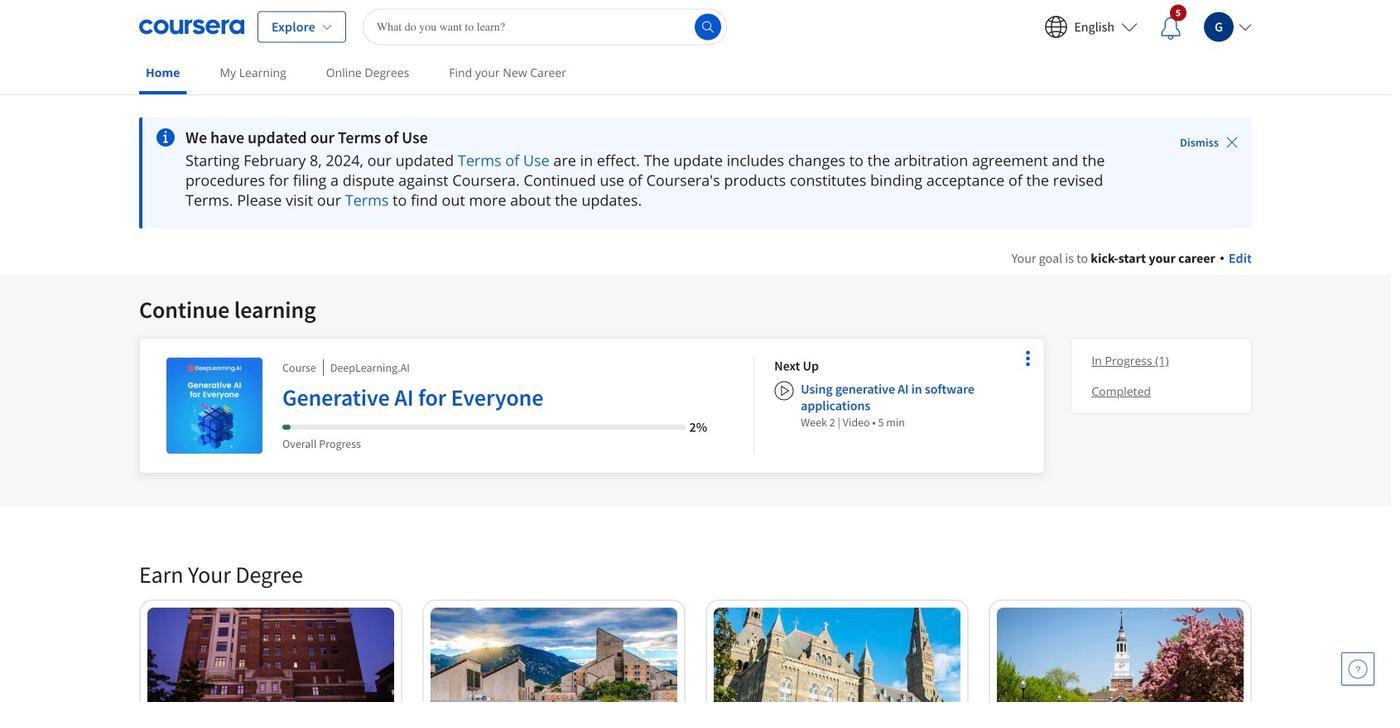 Task type: vqa. For each thing, say whether or not it's contained in the screenshot.
more option for generative ai for everyone icon
yes



Task type: describe. For each thing, give the bounding box(es) containing it.
help center image
[[1349, 660, 1369, 679]]

What do you want to learn? text field
[[363, 9, 727, 45]]

more option for generative ai for everyone image
[[1017, 347, 1040, 370]]



Task type: locate. For each thing, give the bounding box(es) containing it.
main content
[[0, 97, 1392, 703]]

earn your degree collection element
[[129, 534, 1263, 703]]

information: we have updated our terms of use element
[[186, 128, 1134, 147]]

generative ai for everyone image
[[167, 358, 263, 454]]

coursera image
[[139, 14, 244, 40]]

None search field
[[363, 9, 727, 45]]



